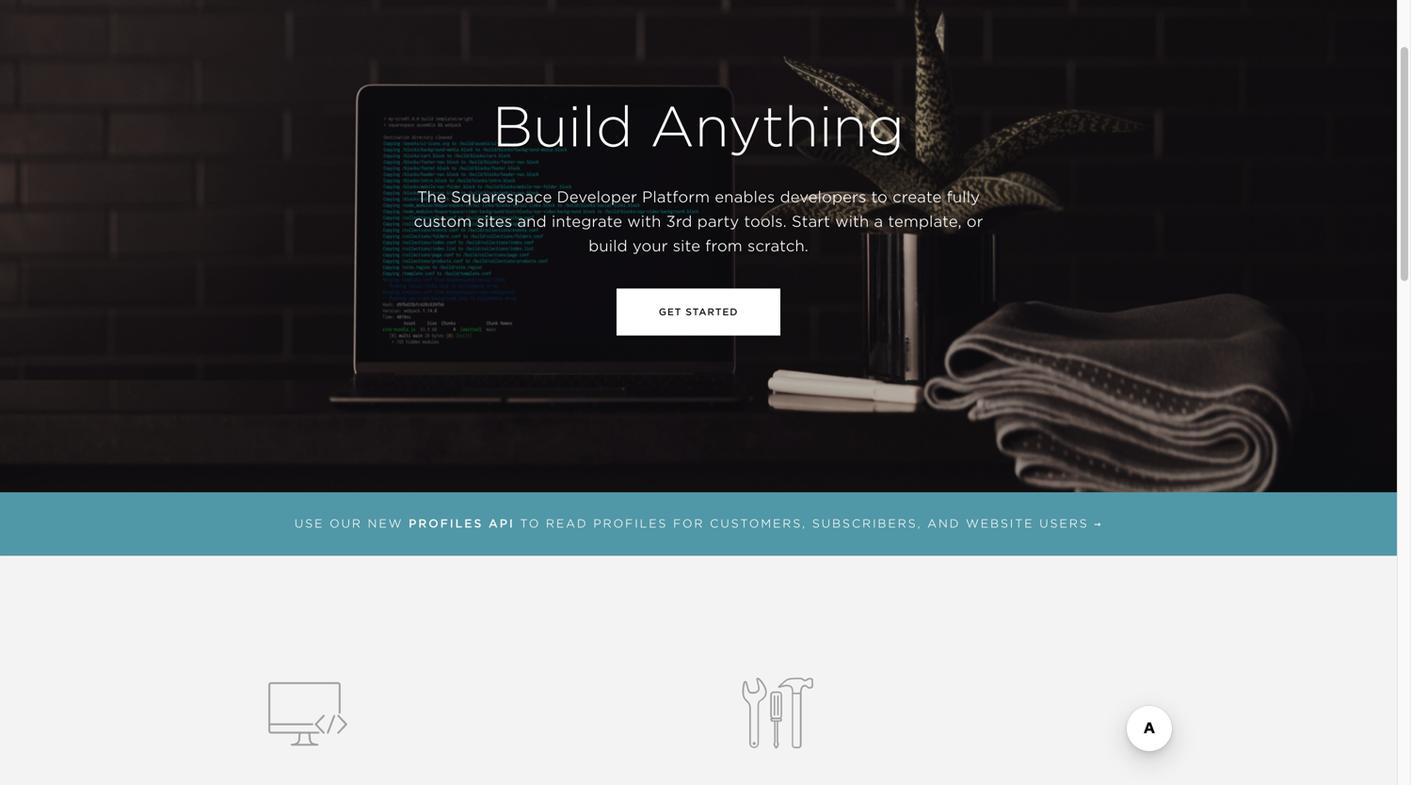 Task type: describe. For each thing, give the bounding box(es) containing it.
squarespace
[[451, 188, 552, 206]]

integrate
[[552, 212, 623, 231]]

started
[[686, 306, 739, 318]]

anything
[[650, 92, 905, 160]]

3rd
[[666, 212, 693, 231]]

template,
[[888, 212, 962, 231]]

tools.
[[744, 212, 787, 231]]

new
[[368, 517, 403, 531]]

customers,
[[710, 517, 807, 531]]

1 vertical spatial to
[[520, 517, 541, 531]]

party
[[698, 212, 740, 231]]

profiles
[[594, 517, 668, 531]]

users
[[1040, 517, 1089, 531]]

start
[[792, 212, 831, 231]]

and for subscribers,
[[928, 517, 961, 531]]

custom
[[414, 212, 472, 231]]

create
[[893, 188, 942, 206]]

get started link
[[617, 288, 781, 336]]

use
[[295, 517, 324, 531]]

subscribers,
[[813, 517, 922, 531]]

from
[[706, 237, 743, 255]]

a
[[874, 212, 884, 231]]

enables
[[715, 188, 775, 206]]



Task type: vqa. For each thing, say whether or not it's contained in the screenshot.
the right "Create"
no



Task type: locate. For each thing, give the bounding box(es) containing it.
1 with from the left
[[627, 212, 661, 231]]

1 vertical spatial and
[[928, 517, 961, 531]]

to right api
[[520, 517, 541, 531]]

2 with from the left
[[836, 212, 870, 231]]

and inside the squarespace developer platform enables developers to create fully custom sites and integrate with 3rd party tools. start with a template, or build your site from scratch.
[[517, 212, 547, 231]]

site
[[673, 237, 701, 255]]

build
[[493, 92, 633, 160]]

use our new profiles api to read profiles for customers, subscribers, and website users →
[[295, 517, 1103, 531]]

read
[[546, 517, 588, 531]]

sites
[[477, 212, 513, 231]]

website
[[966, 517, 1035, 531]]

build anything
[[493, 92, 905, 160]]

developers
[[780, 188, 867, 206]]

to up the a
[[872, 188, 888, 206]]

profiles
[[409, 517, 483, 531]]

developer
[[557, 188, 638, 206]]

scratch.
[[748, 237, 809, 255]]

→
[[1095, 517, 1103, 531]]

0 vertical spatial and
[[517, 212, 547, 231]]

and left website
[[928, 517, 961, 531]]

0 horizontal spatial with
[[627, 212, 661, 231]]

to
[[872, 188, 888, 206], [520, 517, 541, 531]]

our
[[330, 517, 362, 531]]

the
[[417, 188, 446, 206]]

and right sites
[[517, 212, 547, 231]]

get
[[659, 306, 682, 318]]

and for sites
[[517, 212, 547, 231]]

0 horizontal spatial and
[[517, 212, 547, 231]]

for
[[673, 517, 705, 531]]

0 horizontal spatial to
[[520, 517, 541, 531]]

api
[[489, 517, 515, 531]]

fully
[[947, 188, 980, 206]]

or
[[967, 212, 984, 231]]

get started
[[659, 306, 739, 318]]

1 horizontal spatial to
[[872, 188, 888, 206]]

1 horizontal spatial with
[[836, 212, 870, 231]]

to inside the squarespace developer platform enables developers to create fully custom sites and integrate with 3rd party tools. start with a template, or build your site from scratch.
[[872, 188, 888, 206]]

build
[[589, 237, 628, 255]]

with left the a
[[836, 212, 870, 231]]

platform
[[642, 188, 710, 206]]

with up your
[[627, 212, 661, 231]]

and
[[517, 212, 547, 231], [928, 517, 961, 531]]

with
[[627, 212, 661, 231], [836, 212, 870, 231]]

your
[[633, 237, 668, 255]]

1 horizontal spatial and
[[928, 517, 961, 531]]

0 vertical spatial to
[[872, 188, 888, 206]]

the squarespace developer platform enables developers to create fully custom sites and integrate with 3rd party tools. start with a template, or build your site from scratch.
[[414, 188, 984, 255]]



